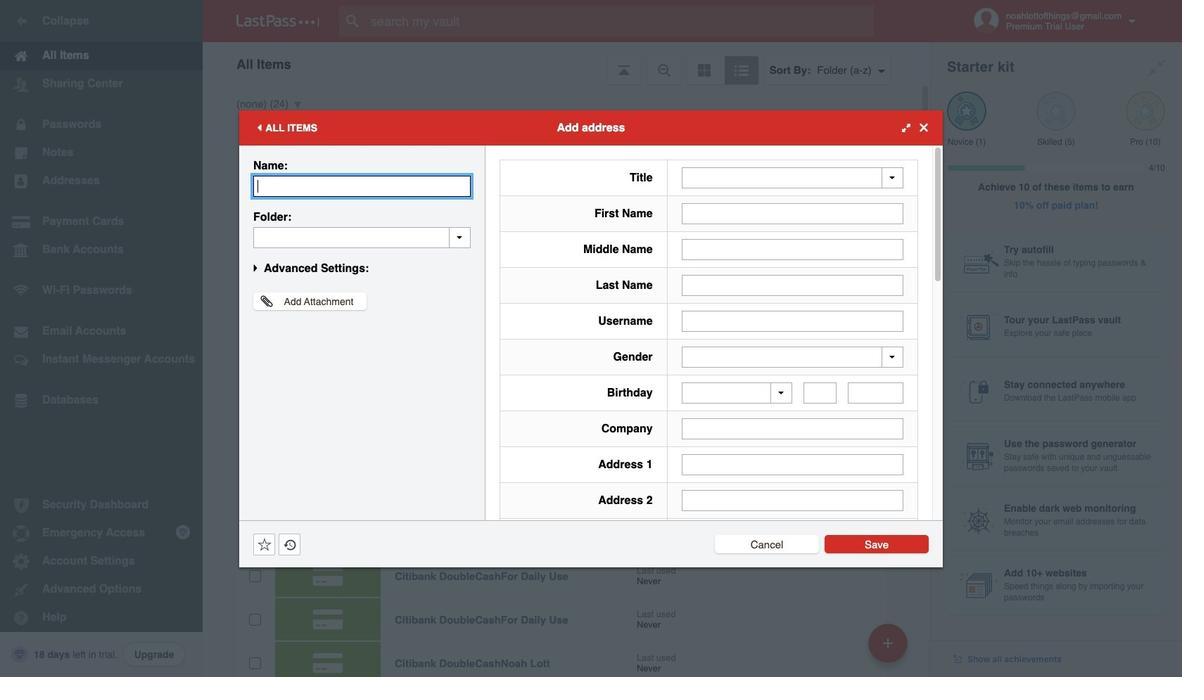 Task type: describe. For each thing, give the bounding box(es) containing it.
Search search field
[[339, 6, 901, 37]]

new item image
[[883, 638, 893, 648]]

search my vault text field
[[339, 6, 901, 37]]

lastpass image
[[236, 15, 319, 27]]



Task type: locate. For each thing, give the bounding box(es) containing it.
None text field
[[253, 176, 471, 197], [253, 227, 471, 248], [681, 239, 903, 260], [681, 275, 903, 296], [681, 311, 903, 332], [804, 383, 837, 404], [681, 419, 903, 440], [681, 490, 903, 511], [253, 176, 471, 197], [253, 227, 471, 248], [681, 239, 903, 260], [681, 275, 903, 296], [681, 311, 903, 332], [804, 383, 837, 404], [681, 419, 903, 440], [681, 490, 903, 511]]

new item navigation
[[863, 620, 916, 678]]

vault options navigation
[[203, 42, 930, 84]]

None text field
[[681, 203, 903, 224], [848, 383, 903, 404], [681, 455, 903, 476], [681, 203, 903, 224], [848, 383, 903, 404], [681, 455, 903, 476]]

dialog
[[239, 110, 943, 678]]

main navigation navigation
[[0, 0, 203, 678]]



